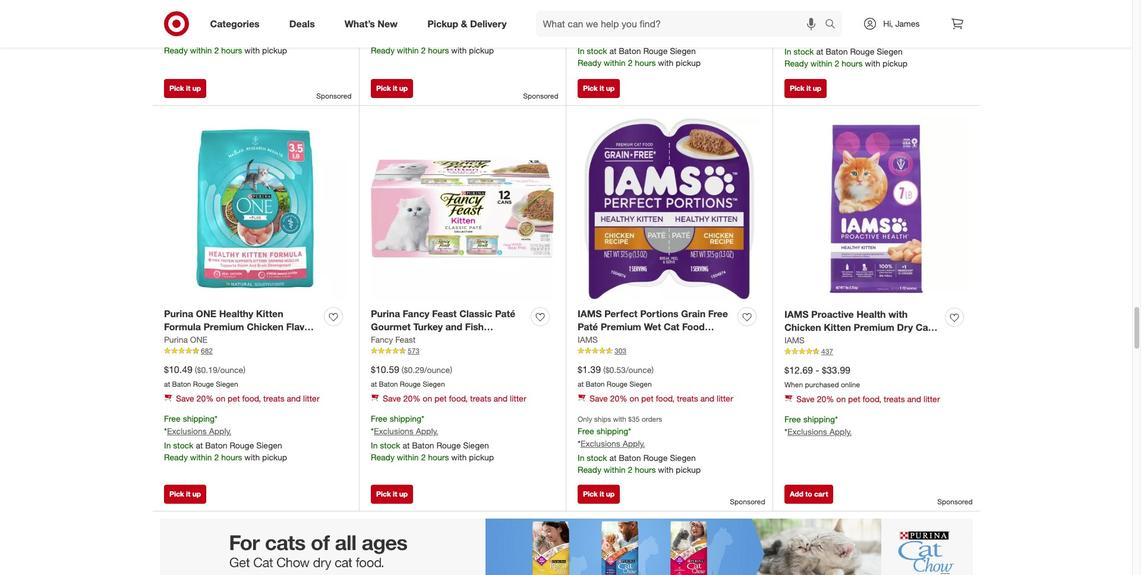 Task type: vqa. For each thing, say whether or not it's contained in the screenshot.
the it related to by
no



Task type: describe. For each thing, give the bounding box(es) containing it.
shipping inside free shipping * exclusions apply. in stock at  baton rouge siegen ready within 2 hours with pickup
[[183, 7, 215, 17]]

rouge inside the * exclusions apply. at  baton rouge siegen ready within 2 hours with pickup
[[437, 33, 461, 43]]

iams for iams proactive health with chicken kitten premium dry cat food iams link
[[785, 336, 805, 346]]

healthy inside purina one healthy kitten formula premium chicken flavor dry cat food - 3.5lbs
[[219, 308, 254, 320]]

iams perfect portions grain free paté premium wet cat food chicken recipe healthy kitten - 2.6oz link
[[578, 307, 733, 360]]

add to cart button
[[785, 486, 834, 505]]

iams link for iams perfect portions grain free paté premium wet cat food chicken recipe healthy kitten - 2.6oz
[[578, 334, 598, 346]]

iams proactive health with chicken kitten premium dry cat food
[[785, 308, 932, 347]]

formula
[[164, 321, 201, 333]]

303 link
[[578, 346, 761, 357]]

premium for iams perfect portions grain free paté premium wet cat food chicken recipe healthy kitten - 2.6oz
[[601, 321, 642, 333]]

to
[[806, 490, 813, 499]]

) for recipe
[[652, 365, 654, 375]]

healthy inside the iams perfect portions grain free paté premium wet cat food chicken recipe healthy kitten - 2.6oz
[[652, 335, 686, 347]]

20% for $1.39
[[611, 394, 628, 404]]

rouge inside $10.49 ( $0.19 /ounce ) at baton rouge siegen
[[193, 380, 214, 389]]

baton inside the * exclusions apply. at  baton rouge siegen ready within 2 hours with pickup
[[412, 33, 434, 43]]

$0.29
[[404, 365, 424, 375]]

new
[[378, 18, 398, 29]]

save for $1.39
[[590, 394, 608, 404]]

and for purina one healthy kitten formula premium chicken flavor dry cat food - 3.5lbs
[[287, 394, 301, 404]]

treats for cat
[[470, 394, 492, 404]]

303
[[615, 347, 627, 356]]

cat inside the purina fancy feast classic paté gourmet turkey and fish collection kitten wet cat food - 3oz/12ct variety pack
[[469, 335, 485, 347]]

iams link for iams proactive health with chicken kitten premium dry cat food
[[785, 335, 805, 347]]

free shipping * * exclusions apply. in stock at  baton rouge siegen ready within 2 hours with pickup for $10.59
[[371, 414, 494, 463]]

dry inside iams proactive health with chicken kitten premium dry cat food
[[898, 322, 914, 334]]

flavor
[[286, 321, 314, 333]]

one for purina one
[[190, 335, 208, 345]]

gourmet
[[371, 321, 411, 333]]

turkey
[[414, 321, 443, 333]]

apply. inside the * exclusions apply. at  baton rouge siegen ready within 2 hours with pickup
[[416, 19, 438, 29]]

siegen inside $1.39 ( $0.53 /ounce ) at baton rouge siegen
[[630, 380, 652, 389]]

add to cart
[[790, 490, 829, 499]]

2 inside free shipping * exclusions apply. in stock at  baton rouge siegen ready within 2 hours with pickup
[[214, 45, 219, 55]]

at inside $10.59 ( $0.29 /ounce ) at baton rouge siegen
[[371, 380, 377, 389]]

save down when
[[797, 394, 815, 404]]

shipping inside the free shipping * * exclusions apply.
[[804, 415, 836, 425]]

save 20% on pet food, treats and litter for $0.53
[[590, 394, 734, 404]]

purina one healthy kitten formula premium chicken flavor dry cat food - 3.5lbs
[[164, 308, 314, 347]]

&
[[461, 18, 468, 29]]

search
[[820, 19, 849, 31]]

food, for $0.29
[[449, 394, 468, 404]]

fancy feast link
[[371, 334, 416, 346]]

treats for healthy
[[677, 394, 699, 404]]

/ounce for wet
[[424, 365, 450, 375]]

$10.59
[[371, 364, 400, 376]]

with inside iams proactive health with chicken kitten premium dry cat food
[[889, 308, 908, 320]]

kitten inside the iams perfect portions grain free paté premium wet cat food chicken recipe healthy kitten - 2.6oz
[[689, 335, 716, 347]]

litter for iams perfect portions grain free paté premium wet cat food chicken recipe healthy kitten - 2.6oz
[[717, 394, 734, 404]]

save 20% on pet food, treats and litter for $33.99
[[797, 394, 941, 404]]

437
[[822, 347, 834, 356]]

pickup & delivery link
[[418, 11, 522, 37]]

paté inside the iams perfect portions grain free paté premium wet cat food chicken recipe healthy kitten - 2.6oz
[[578, 321, 598, 333]]

cat inside purina one healthy kitten formula premium chicken flavor dry cat food - 3.5lbs
[[183, 335, 199, 347]]

variety
[[413, 349, 444, 360]]

pet for $0.29
[[435, 394, 447, 404]]

20% down purchased
[[818, 394, 835, 404]]

james
[[896, 18, 920, 29]]

categories link
[[200, 11, 275, 37]]

at inside $1.39 ( $0.53 /ounce ) at baton rouge siegen
[[578, 380, 584, 389]]

exclusions inside the free shipping * * exclusions apply.
[[788, 427, 828, 437]]

iams for iams proactive health with chicken kitten premium dry cat food
[[785, 308, 809, 320]]

kitten inside the purina fancy feast classic paté gourmet turkey and fish collection kitten wet cat food - 3oz/12ct variety pack
[[420, 335, 447, 347]]

food, for $33.99
[[863, 394, 882, 404]]

purina one
[[164, 335, 208, 345]]

cat inside iams proactive health with chicken kitten premium dry cat food
[[916, 322, 932, 334]]

treats down 437 link
[[884, 394, 906, 404]]

and for iams proactive health with chicken kitten premium dry cat food
[[908, 394, 922, 404]]

wet inside the iams perfect portions grain free paté premium wet cat food chicken recipe healthy kitten - 2.6oz
[[644, 321, 662, 333]]

$10.59 ( $0.29 /ounce ) at baton rouge siegen
[[371, 364, 453, 389]]

pickup inside free shipping * exclusions apply. in stock at  baton rouge siegen ready within 2 hours with pickup
[[262, 45, 287, 55]]

purina for purina one healthy kitten formula premium chicken flavor dry cat food - 3.5lbs
[[164, 308, 193, 320]]

one for purina one healthy kitten formula premium chicken flavor dry cat food - 3.5lbs
[[196, 308, 217, 320]]

$33.99
[[823, 365, 851, 377]]

food inside the purina fancy feast classic paté gourmet turkey and fish collection kitten wet cat food - 3oz/12ct variety pack
[[488, 335, 510, 347]]

iams for iams perfect portions grain free paté premium wet cat food chicken recipe healthy kitten - 2.6oz
[[578, 308, 602, 320]]

only ships with $35 orders
[[578, 415, 663, 424]]

what's new link
[[335, 11, 413, 37]]

apply. inside free shipping * exclusions apply. in stock at  baton rouge siegen ready within 2 hours with pickup
[[209, 19, 232, 29]]

food inside the iams perfect portions grain free paté premium wet cat food chicken recipe healthy kitten - 2.6oz
[[683, 321, 705, 333]]

fish
[[465, 321, 484, 333]]

pickup
[[428, 18, 459, 29]]

iams for iams link associated with iams perfect portions grain free paté premium wet cat food chicken recipe healthy kitten - 2.6oz
[[578, 335, 598, 345]]

and inside the purina fancy feast classic paté gourmet turkey and fish collection kitten wet cat food - 3oz/12ct variety pack
[[446, 321, 463, 333]]

at inside free shipping * exclusions apply. in stock at  baton rouge siegen ready within 2 hours with pickup
[[196, 33, 203, 43]]

$0.53
[[606, 365, 626, 375]]

573
[[408, 347, 420, 356]]

delivery
[[470, 18, 507, 29]]

20% for $10.49
[[197, 394, 214, 404]]

iams proactive health with chicken kitten premium dry cat food link
[[785, 308, 941, 347]]

* inside free shipping * exclusions apply. in stock at  baton rouge siegen ready within 2 hours with pickup
[[164, 19, 167, 29]]

proactive
[[812, 308, 854, 320]]

- inside the purina fancy feast classic paté gourmet turkey and fish collection kitten wet cat food - 3oz/12ct variety pack
[[513, 335, 517, 347]]

save 20% on pet food, treats and litter for $0.29
[[383, 394, 527, 404]]

treats for 3.5lbs
[[264, 394, 285, 404]]

recipe
[[617, 335, 649, 347]]

pet for $33.99
[[849, 394, 861, 404]]

iams perfect portions grain free paté premium wet cat food chicken recipe healthy kitten - 2.6oz
[[578, 308, 728, 360]]

purina one healthy kitten formula premium chicken flavor dry cat food - 3.5lbs link
[[164, 307, 319, 347]]

* exclusions apply. at  baton rouge siegen ready within 2 hours with pickup
[[371, 19, 494, 55]]

free shipping * exclusions apply. in stock at  baton rouge siegen ready within 2 hours with pickup
[[164, 7, 287, 55]]

purchased
[[806, 381, 840, 390]]

purina one link
[[164, 334, 208, 346]]

on for $33.99
[[837, 394, 846, 404]]

collection
[[371, 335, 417, 347]]

2.6oz
[[578, 349, 602, 360]]

pack
[[446, 349, 469, 360]]

grain
[[682, 308, 706, 320]]

$0.19
[[197, 365, 218, 375]]

pickup & delivery
[[428, 18, 507, 29]]

$10.49
[[164, 364, 193, 376]]

free inside the iams perfect portions grain free paté premium wet cat food chicken recipe healthy kitten - 2.6oz
[[709, 308, 728, 320]]

chicken inside purina one healthy kitten formula premium chicken flavor dry cat food - 3.5lbs
[[247, 321, 284, 333]]

2 inside the * exclusions apply. at  baton rouge siegen ready within 2 hours with pickup
[[421, 45, 426, 55]]

fancy inside the purina fancy feast classic paté gourmet turkey and fish collection kitten wet cat food - 3oz/12ct variety pack
[[403, 308, 430, 320]]

pickup inside the * exclusions apply. at  baton rouge siegen ready within 2 hours with pickup
[[469, 45, 494, 55]]

) for -
[[243, 365, 246, 375]]

free inside the free shipping * * exclusions apply.
[[785, 415, 802, 425]]

deals
[[289, 18, 315, 29]]

- inside $12.69 - $33.99 when purchased online
[[816, 365, 820, 377]]

$12.69
[[785, 365, 814, 377]]

what's
[[345, 18, 375, 29]]

pet for $0.53
[[642, 394, 654, 404]]

fancy feast
[[371, 335, 416, 345]]

purina for purina one
[[164, 335, 188, 345]]

feast inside the purina fancy feast classic paté gourmet turkey and fish collection kitten wet cat food - 3oz/12ct variety pack
[[432, 308, 457, 320]]

$12.69 - $33.99 when purchased online
[[785, 365, 861, 390]]

portions
[[641, 308, 679, 320]]

baton inside $10.59 ( $0.29 /ounce ) at baton rouge siegen
[[379, 380, 398, 389]]

3.5lbs
[[233, 335, 260, 347]]

health
[[857, 308, 886, 320]]

premium for iams proactive health with chicken kitten premium dry cat food
[[854, 322, 895, 334]]

purina fancy feast classic paté gourmet turkey and fish collection kitten wet cat food - 3oz/12ct variety pack link
[[371, 307, 526, 360]]

purina for purina fancy feast classic paté gourmet turkey and fish collection kitten wet cat food - 3oz/12ct variety pack
[[371, 308, 400, 320]]

within inside the * exclusions apply. at  baton rouge siegen ready within 2 hours with pickup
[[397, 45, 419, 55]]

on for $0.19
[[216, 394, 226, 404]]

hi,
[[884, 18, 894, 29]]

what's new
[[345, 18, 398, 29]]



Task type: locate. For each thing, give the bounding box(es) containing it.
save 20% on pet food, treats and litter up the only ships with $35 orders on the right bottom
[[590, 394, 734, 404]]

only ships with $35 orders free shipping * * exclusions apply. in stock at  baton rouge siegen ready within 2 hours with pickup
[[578, 8, 701, 68], [785, 8, 908, 68]]

paté up 2.6oz
[[578, 321, 598, 333]]

/ounce down 682 link
[[218, 365, 243, 375]]

iams link up $12.69
[[785, 335, 805, 347]]

exclusions
[[167, 19, 207, 29], [374, 19, 414, 29], [581, 32, 621, 42], [788, 32, 828, 42], [167, 426, 207, 436], [374, 426, 414, 436], [788, 427, 828, 437], [581, 439, 621, 449]]

682 link
[[164, 346, 347, 357]]

0 vertical spatial feast
[[432, 308, 457, 320]]

iams up 2.6oz
[[578, 335, 598, 345]]

add
[[790, 490, 804, 499]]

save 20% on pet food, treats and litter down 682 link
[[176, 394, 320, 404]]

20% up the only ships with $35 orders on the right bottom
[[611, 394, 628, 404]]

* inside the * exclusions apply. at  baton rouge siegen ready within 2 hours with pickup
[[371, 19, 374, 29]]

cat down fish
[[469, 335, 485, 347]]

1 vertical spatial fancy
[[371, 335, 393, 345]]

purina down formula
[[164, 335, 188, 345]]

premium inside the iams perfect portions grain free paté premium wet cat food chicken recipe healthy kitten - 2.6oz
[[601, 321, 642, 333]]

save for $10.49
[[176, 394, 194, 404]]

573 link
[[371, 346, 554, 357]]

2 horizontal spatial (
[[604, 365, 606, 375]]

) inside $1.39 ( $0.53 /ounce ) at baton rouge siegen
[[652, 365, 654, 375]]

1 horizontal spatial dry
[[898, 322, 914, 334]]

on down the online
[[837, 394, 846, 404]]

pet down $10.49 ( $0.19 /ounce ) at baton rouge siegen
[[228, 394, 240, 404]]

food, down pack
[[449, 394, 468, 404]]

wet
[[644, 321, 662, 333], [449, 335, 467, 347]]

cat up 437 link
[[916, 322, 932, 334]]

save 20% on pet food, treats and litter for $0.19
[[176, 394, 320, 404]]

1 horizontal spatial fancy
[[403, 308, 430, 320]]

wet up pack
[[449, 335, 467, 347]]

1 ) from the left
[[243, 365, 246, 375]]

siegen inside $10.59 ( $0.29 /ounce ) at baton rouge siegen
[[423, 380, 445, 389]]

1 vertical spatial feast
[[396, 335, 416, 345]]

with inside free shipping * exclusions apply. in stock at  baton rouge siegen ready within 2 hours with pickup
[[245, 45, 260, 55]]

0 vertical spatial wet
[[644, 321, 662, 333]]

premium up 3.5lbs
[[204, 321, 244, 333]]

healthy up 3.5lbs
[[219, 308, 254, 320]]

free shipping * * exclusions apply.
[[785, 415, 852, 437]]

iams link up 2.6oz
[[578, 334, 598, 346]]

fancy down gourmet
[[371, 335, 393, 345]]

one up "682"
[[190, 335, 208, 345]]

pet for $0.19
[[228, 394, 240, 404]]

( right the $1.39
[[604, 365, 606, 375]]

pick it up button
[[164, 79, 206, 98], [371, 79, 413, 98], [578, 79, 620, 98], [785, 79, 827, 98], [164, 486, 206, 505], [371, 486, 413, 505], [578, 486, 620, 505]]

/ounce inside $10.59 ( $0.29 /ounce ) at baton rouge siegen
[[424, 365, 450, 375]]

food, for $0.19
[[242, 394, 261, 404]]

food inside iams proactive health with chicken kitten premium dry cat food
[[785, 336, 808, 347]]

$1.39
[[578, 364, 601, 376]]

pickup
[[262, 45, 287, 55], [469, 45, 494, 55], [676, 58, 701, 68], [883, 58, 908, 68], [262, 452, 287, 463], [469, 452, 494, 463], [676, 465, 701, 475]]

free inside free shipping * exclusions apply. in stock at  baton rouge siegen ready within 2 hours with pickup
[[164, 7, 181, 17]]

0 horizontal spatial free shipping * * exclusions apply. in stock at  baton rouge siegen ready within 2 hours with pickup
[[164, 414, 287, 463]]

food, down 303 link
[[656, 394, 675, 404]]

chicken inside the iams perfect portions grain free paté premium wet cat food chicken recipe healthy kitten - 2.6oz
[[578, 335, 615, 347]]

0 vertical spatial paté
[[495, 308, 516, 320]]

0 horizontal spatial premium
[[204, 321, 244, 333]]

1 horizontal spatial healthy
[[652, 335, 686, 347]]

dry inside purina one healthy kitten formula premium chicken flavor dry cat food - 3.5lbs
[[164, 335, 180, 347]]

purina inside the purina fancy feast classic paté gourmet turkey and fish collection kitten wet cat food - 3oz/12ct variety pack
[[371, 308, 400, 320]]

1 horizontal spatial paté
[[578, 321, 598, 333]]

682
[[201, 347, 213, 356]]

free shipping * * exclusions apply. in stock at  baton rouge siegen ready within 2 hours with pickup for $10.49
[[164, 414, 287, 463]]

2 /ounce from the left
[[424, 365, 450, 375]]

food down grain
[[683, 321, 705, 333]]

siegen
[[256, 33, 282, 43], [463, 33, 489, 43], [670, 46, 696, 56], [877, 46, 903, 57], [216, 380, 238, 389], [423, 380, 445, 389], [630, 380, 652, 389], [256, 441, 282, 451], [463, 441, 489, 451], [670, 453, 696, 463]]

apply. inside the free shipping * * exclusions apply.
[[830, 427, 852, 437]]

chicken up 2.6oz
[[578, 335, 615, 347]]

food down classic
[[488, 335, 510, 347]]

( inside $10.49 ( $0.19 /ounce ) at baton rouge siegen
[[195, 365, 197, 375]]

save 20% on pet food, treats and litter down pack
[[383, 394, 527, 404]]

1 /ounce from the left
[[218, 365, 243, 375]]

one
[[196, 308, 217, 320], [190, 335, 208, 345]]

premium
[[204, 321, 244, 333], [601, 321, 642, 333], [854, 322, 895, 334]]

premium inside iams proactive health with chicken kitten premium dry cat food
[[854, 322, 895, 334]]

free
[[164, 7, 181, 17], [578, 19, 595, 29], [785, 20, 802, 30], [709, 308, 728, 320], [164, 414, 181, 424], [371, 414, 388, 424], [785, 415, 802, 425], [578, 426, 595, 437]]

- inside the iams perfect portions grain free paté premium wet cat food chicken recipe healthy kitten - 2.6oz
[[719, 335, 722, 347]]

1 vertical spatial one
[[190, 335, 208, 345]]

food up '$0.19'
[[201, 335, 224, 347]]

3oz/12ct
[[371, 349, 410, 360]]

baton inside free shipping * exclusions apply. in stock at  baton rouge siegen ready within 2 hours with pickup
[[205, 33, 228, 43]]

premium inside purina one healthy kitten formula premium chicken flavor dry cat food - 3.5lbs
[[204, 321, 244, 333]]

1 horizontal spatial feast
[[432, 308, 457, 320]]

( for $1.39
[[604, 365, 606, 375]]

rouge inside free shipping * exclusions apply. in stock at  baton rouge siegen ready within 2 hours with pickup
[[230, 33, 254, 43]]

save down $1.39 ( $0.53 /ounce ) at baton rouge siegen
[[590, 394, 608, 404]]

pick it up
[[169, 84, 201, 92], [376, 84, 408, 92], [583, 84, 615, 92], [790, 84, 822, 92], [169, 490, 201, 499], [376, 490, 408, 499], [583, 490, 615, 499]]

cat down formula
[[183, 335, 199, 347]]

1 vertical spatial dry
[[164, 335, 180, 347]]

at inside the * exclusions apply. at  baton rouge siegen ready within 2 hours with pickup
[[403, 33, 410, 43]]

paté
[[495, 308, 516, 320], [578, 321, 598, 333]]

hours inside the * exclusions apply. at  baton rouge siegen ready within 2 hours with pickup
[[428, 45, 449, 55]]

in inside free shipping * exclusions apply. in stock at  baton rouge siegen ready within 2 hours with pickup
[[164, 33, 171, 43]]

within inside free shipping * exclusions apply. in stock at  baton rouge siegen ready within 2 hours with pickup
[[190, 45, 212, 55]]

$1.39 ( $0.53 /ounce ) at baton rouge siegen
[[578, 364, 654, 389]]

purina
[[164, 308, 193, 320], [371, 308, 400, 320], [164, 335, 188, 345]]

0 horizontal spatial chicken
[[247, 321, 284, 333]]

2 horizontal spatial )
[[652, 365, 654, 375]]

siegen inside $10.49 ( $0.19 /ounce ) at baton rouge siegen
[[216, 380, 238, 389]]

ready inside the * exclusions apply. at  baton rouge siegen ready within 2 hours with pickup
[[371, 45, 395, 55]]

0 horizontal spatial /ounce
[[218, 365, 243, 375]]

feast up the 573
[[396, 335, 416, 345]]

3 ( from the left
[[604, 365, 606, 375]]

What can we help you find? suggestions appear below search field
[[536, 11, 829, 37]]

0 horizontal spatial )
[[243, 365, 246, 375]]

rouge inside $10.59 ( $0.29 /ounce ) at baton rouge siegen
[[400, 380, 421, 389]]

cat down portions
[[664, 321, 680, 333]]

purina one healthy kitten formula premium chicken flavor dry cat food - 3.5lbs image
[[164, 117, 347, 300], [164, 117, 347, 300]]

fancy
[[403, 308, 430, 320], [371, 335, 393, 345]]

one up formula
[[196, 308, 217, 320]]

food inside purina one healthy kitten formula premium chicken flavor dry cat food - 3.5lbs
[[201, 335, 224, 347]]

stock inside free shipping * exclusions apply. in stock at  baton rouge siegen ready within 2 hours with pickup
[[173, 33, 194, 43]]

1 vertical spatial paté
[[578, 321, 598, 333]]

/ounce for -
[[218, 365, 243, 375]]

0 vertical spatial healthy
[[219, 308, 254, 320]]

litter for iams proactive health with chicken kitten premium dry cat food
[[924, 394, 941, 404]]

cart
[[815, 490, 829, 499]]

kitten down the proactive
[[824, 322, 852, 334]]

food, for $0.53
[[656, 394, 675, 404]]

treats down 682 link
[[264, 394, 285, 404]]

exclusions inside free shipping * exclusions apply. in stock at  baton rouge siegen ready within 2 hours with pickup
[[167, 19, 207, 29]]

/ounce inside $10.49 ( $0.19 /ounce ) at baton rouge siegen
[[218, 365, 243, 375]]

paté right classic
[[495, 308, 516, 320]]

hours
[[221, 45, 242, 55], [428, 45, 449, 55], [635, 58, 656, 68], [842, 58, 863, 68], [221, 452, 242, 463], [428, 452, 449, 463], [635, 465, 656, 475]]

food up $12.69
[[785, 336, 808, 347]]

iams perfect portions grain free paté premium wet cat food chicken recipe healthy kitten - 2.6oz image
[[578, 117, 761, 300], [578, 117, 761, 300]]

) down 682 link
[[243, 365, 246, 375]]

wet down portions
[[644, 321, 662, 333]]

treats down the 573 link
[[470, 394, 492, 404]]

dry down formula
[[164, 335, 180, 347]]

cat inside the iams perfect portions grain free paté premium wet cat food chicken recipe healthy kitten - 2.6oz
[[664, 321, 680, 333]]

20% for $10.59
[[404, 394, 421, 404]]

save down $10.59
[[383, 394, 401, 404]]

free shipping * * exclusions apply. in stock at  baton rouge siegen ready within 2 hours with pickup
[[164, 414, 287, 463], [371, 414, 494, 463], [578, 426, 701, 475]]

exclusions inside the * exclusions apply. at  baton rouge siegen ready within 2 hours with pickup
[[374, 19, 414, 29]]

with inside the * exclusions apply. at  baton rouge siegen ready within 2 hours with pickup
[[452, 45, 467, 55]]

) down pack
[[450, 365, 453, 375]]

( right the $10.49
[[195, 365, 197, 375]]

1 vertical spatial healthy
[[652, 335, 686, 347]]

exclusions apply. button
[[167, 18, 232, 30], [374, 18, 438, 30], [581, 31, 645, 43], [788, 32, 852, 43], [167, 426, 232, 438], [374, 426, 438, 438], [788, 426, 852, 438], [581, 438, 645, 450]]

1 vertical spatial wet
[[449, 335, 467, 347]]

/ounce down variety
[[424, 365, 450, 375]]

only
[[578, 8, 593, 17], [785, 8, 800, 17], [578, 415, 593, 424]]

rouge inside $1.39 ( $0.53 /ounce ) at baton rouge siegen
[[607, 380, 628, 389]]

$35
[[629, 8, 640, 17], [836, 8, 847, 17], [629, 415, 640, 424]]

kitten inside iams proactive health with chicken kitten premium dry cat food
[[824, 322, 852, 334]]

siegen inside free shipping * exclusions apply. in stock at  baton rouge siegen ready within 2 hours with pickup
[[256, 33, 282, 43]]

and for iams perfect portions grain free paté premium wet cat food chicken recipe healthy kitten - 2.6oz
[[701, 394, 715, 404]]

stock
[[173, 33, 194, 43], [587, 46, 608, 56], [794, 46, 815, 57], [173, 441, 194, 451], [380, 441, 401, 451], [587, 453, 608, 463]]

/ounce for recipe
[[626, 365, 652, 375]]

2
[[214, 45, 219, 55], [421, 45, 426, 55], [628, 58, 633, 68], [835, 58, 840, 68], [214, 452, 219, 463], [421, 452, 426, 463], [628, 465, 633, 475]]

2 horizontal spatial chicken
[[785, 322, 822, 334]]

up
[[193, 84, 201, 92], [399, 84, 408, 92], [606, 84, 615, 92], [813, 84, 822, 92], [193, 490, 201, 499], [399, 490, 408, 499], [606, 490, 615, 499]]

( inside $10.59 ( $0.29 /ounce ) at baton rouge siegen
[[402, 365, 404, 375]]

kitten
[[256, 308, 283, 320], [824, 322, 852, 334], [420, 335, 447, 347], [689, 335, 716, 347]]

pick
[[169, 84, 184, 92], [376, 84, 391, 92], [583, 84, 598, 92], [790, 84, 805, 92], [169, 490, 184, 499], [376, 490, 391, 499], [583, 490, 598, 499]]

and for purina fancy feast classic paté gourmet turkey and fish collection kitten wet cat food - 3oz/12ct variety pack
[[494, 394, 508, 404]]

chicken down the proactive
[[785, 322, 822, 334]]

save down the $10.49
[[176, 394, 194, 404]]

purina fancy feast classic paté gourmet turkey and fish collection kitten wet cat food - 3oz/12ct variety pack image
[[371, 117, 554, 300], [371, 117, 554, 300]]

0 vertical spatial dry
[[898, 322, 914, 334]]

) inside $10.59 ( $0.29 /ounce ) at baton rouge siegen
[[450, 365, 453, 375]]

0 horizontal spatial (
[[195, 365, 197, 375]]

/ounce down 303
[[626, 365, 652, 375]]

ready inside free shipping * exclusions apply. in stock at  baton rouge siegen ready within 2 hours with pickup
[[164, 45, 188, 55]]

purina inside purina one healthy kitten formula premium chicken flavor dry cat food - 3.5lbs
[[164, 308, 193, 320]]

$10.49 ( $0.19 /ounce ) at baton rouge siegen
[[164, 364, 246, 389]]

orders
[[642, 8, 663, 17], [849, 8, 870, 17], [642, 415, 663, 424]]

pet down $10.59 ( $0.29 /ounce ) at baton rouge siegen
[[435, 394, 447, 404]]

( right $10.59
[[402, 365, 404, 375]]

0 horizontal spatial fancy
[[371, 335, 393, 345]]

litter for purina fancy feast classic paté gourmet turkey and fish collection kitten wet cat food - 3oz/12ct variety pack
[[510, 394, 527, 404]]

iams left perfect
[[578, 308, 602, 320]]

1 horizontal spatial )
[[450, 365, 453, 375]]

ready
[[164, 45, 188, 55], [371, 45, 395, 55], [578, 58, 602, 68], [785, 58, 809, 68], [164, 452, 188, 463], [371, 452, 395, 463], [578, 465, 602, 475]]

purina up gourmet
[[371, 308, 400, 320]]

feast
[[432, 308, 457, 320], [396, 335, 416, 345]]

1 horizontal spatial iams link
[[785, 335, 805, 347]]

iams proactive health with chicken kitten premium dry cat food image
[[785, 117, 969, 301], [785, 117, 969, 301]]

fancy up the turkey
[[403, 308, 430, 320]]

wet inside the purina fancy feast classic paté gourmet turkey and fish collection kitten wet cat food - 3oz/12ct variety pack
[[449, 335, 467, 347]]

iams inside the iams perfect portions grain free paté premium wet cat food chicken recipe healthy kitten - 2.6oz
[[578, 308, 602, 320]]

litter
[[303, 394, 320, 404], [510, 394, 527, 404], [717, 394, 734, 404], [924, 394, 941, 404]]

2 horizontal spatial free shipping * * exclusions apply. in stock at  baton rouge siegen ready within 2 hours with pickup
[[578, 426, 701, 475]]

2 ) from the left
[[450, 365, 453, 375]]

chicken up 3.5lbs
[[247, 321, 284, 333]]

1 horizontal spatial wet
[[644, 321, 662, 333]]

) down 303 link
[[652, 365, 654, 375]]

0 horizontal spatial iams link
[[578, 334, 598, 346]]

hi, james
[[884, 18, 920, 29]]

kitten inside purina one healthy kitten formula premium chicken flavor dry cat food - 3.5lbs
[[256, 308, 283, 320]]

on up the only ships with $35 orders on the right bottom
[[630, 394, 639, 404]]

apply.
[[209, 19, 232, 29], [416, 19, 438, 29], [623, 32, 645, 42], [830, 32, 852, 42], [209, 426, 232, 436], [416, 426, 438, 436], [830, 427, 852, 437], [623, 439, 645, 449]]

0 vertical spatial fancy
[[403, 308, 430, 320]]

1 horizontal spatial /ounce
[[424, 365, 450, 375]]

save 20% on pet food, treats and litter down the online
[[797, 394, 941, 404]]

iams
[[578, 308, 602, 320], [785, 308, 809, 320], [578, 335, 598, 345], [785, 336, 805, 346]]

advertisement region
[[153, 519, 980, 576]]

within
[[190, 45, 212, 55], [397, 45, 419, 55], [604, 58, 626, 68], [811, 58, 833, 68], [190, 452, 212, 463], [397, 452, 419, 463], [604, 465, 626, 475]]

at
[[196, 33, 203, 43], [403, 33, 410, 43], [610, 46, 617, 56], [817, 46, 824, 57], [164, 380, 170, 389], [371, 380, 377, 389], [578, 380, 584, 389], [196, 441, 203, 451], [403, 441, 410, 451], [610, 453, 617, 463]]

( for $10.49
[[195, 365, 197, 375]]

at inside $10.49 ( $0.19 /ounce ) at baton rouge siegen
[[164, 380, 170, 389]]

3 /ounce from the left
[[626, 365, 652, 375]]

0 horizontal spatial only ships with $35 orders free shipping * * exclusions apply. in stock at  baton rouge siegen ready within 2 hours with pickup
[[578, 8, 701, 68]]

baton inside $1.39 ( $0.53 /ounce ) at baton rouge siegen
[[586, 380, 605, 389]]

food,
[[242, 394, 261, 404], [449, 394, 468, 404], [656, 394, 675, 404], [863, 394, 882, 404]]

food, down 682 link
[[242, 394, 261, 404]]

categories
[[210, 18, 260, 29]]

deals link
[[279, 11, 330, 37]]

on for $0.53
[[630, 394, 639, 404]]

shipping
[[183, 7, 215, 17], [597, 19, 629, 29], [804, 20, 836, 30], [183, 414, 215, 424], [390, 414, 422, 424], [804, 415, 836, 425], [597, 426, 629, 437]]

) for wet
[[450, 365, 453, 375]]

save for $10.59
[[383, 394, 401, 404]]

siegen inside the * exclusions apply. at  baton rouge siegen ready within 2 hours with pickup
[[463, 33, 489, 43]]

1 ( from the left
[[195, 365, 197, 375]]

- inside purina one healthy kitten formula premium chicken flavor dry cat food - 3.5lbs
[[227, 335, 230, 347]]

20%
[[197, 394, 214, 404], [404, 394, 421, 404], [611, 394, 628, 404], [818, 394, 835, 404]]

1 horizontal spatial chicken
[[578, 335, 615, 347]]

pet down the online
[[849, 394, 861, 404]]

sponsored
[[317, 91, 352, 100], [524, 91, 559, 100], [731, 498, 766, 507], [938, 498, 973, 507]]

on down $10.49 ( $0.19 /ounce ) at baton rouge siegen
[[216, 394, 226, 404]]

chicken
[[247, 321, 284, 333], [785, 322, 822, 334], [578, 335, 615, 347]]

0 horizontal spatial wet
[[449, 335, 467, 347]]

2 horizontal spatial premium
[[854, 322, 895, 334]]

classic
[[460, 308, 493, 320]]

0 horizontal spatial healthy
[[219, 308, 254, 320]]

0 horizontal spatial paté
[[495, 308, 516, 320]]

dry up 437 link
[[898, 322, 914, 334]]

in
[[164, 33, 171, 43], [578, 46, 585, 56], [785, 46, 792, 57], [164, 441, 171, 451], [371, 441, 378, 451], [578, 453, 585, 463]]

0 vertical spatial one
[[196, 308, 217, 320]]

20% down $10.59 ( $0.29 /ounce ) at baton rouge siegen
[[404, 394, 421, 404]]

iams up $12.69
[[785, 336, 805, 346]]

chicken inside iams proactive health with chicken kitten premium dry cat food
[[785, 322, 822, 334]]

one inside purina one healthy kitten formula premium chicken flavor dry cat food - 3.5lbs
[[196, 308, 217, 320]]

2 ( from the left
[[402, 365, 404, 375]]

baton inside $10.49 ( $0.19 /ounce ) at baton rouge siegen
[[172, 380, 191, 389]]

1 horizontal spatial only ships with $35 orders free shipping * * exclusions apply. in stock at  baton rouge siegen ready within 2 hours with pickup
[[785, 8, 908, 68]]

3 ) from the left
[[652, 365, 654, 375]]

iams left the proactive
[[785, 308, 809, 320]]

save 20% on pet food, treats and litter
[[176, 394, 320, 404], [383, 394, 527, 404], [590, 394, 734, 404], [797, 394, 941, 404]]

iams link
[[578, 334, 598, 346], [785, 335, 805, 347]]

premium down perfect
[[601, 321, 642, 333]]

kitten up 3.5lbs
[[256, 308, 283, 320]]

rouge
[[230, 33, 254, 43], [437, 33, 461, 43], [644, 46, 668, 56], [851, 46, 875, 57], [193, 380, 214, 389], [400, 380, 421, 389], [607, 380, 628, 389], [230, 441, 254, 451], [437, 441, 461, 451], [644, 453, 668, 463]]

( for $10.59
[[402, 365, 404, 375]]

hours inside free shipping * exclusions apply. in stock at  baton rouge siegen ready within 2 hours with pickup
[[221, 45, 242, 55]]

( inside $1.39 ( $0.53 /ounce ) at baton rouge siegen
[[604, 365, 606, 375]]

437 link
[[785, 347, 969, 357]]

litter for purina one healthy kitten formula premium chicken flavor dry cat food - 3.5lbs
[[303, 394, 320, 404]]

premium down health
[[854, 322, 895, 334]]

feast up the turkey
[[432, 308, 457, 320]]

20% down $10.49 ( $0.19 /ounce ) at baton rouge siegen
[[197, 394, 214, 404]]

kitten down grain
[[689, 335, 716, 347]]

-
[[227, 335, 230, 347], [513, 335, 517, 347], [719, 335, 722, 347], [816, 365, 820, 377]]

) inside $10.49 ( $0.19 /ounce ) at baton rouge siegen
[[243, 365, 246, 375]]

pet up the only ships with $35 orders on the right bottom
[[642, 394, 654, 404]]

/ounce inside $1.39 ( $0.53 /ounce ) at baton rouge siegen
[[626, 365, 652, 375]]

treats
[[264, 394, 285, 404], [470, 394, 492, 404], [677, 394, 699, 404], [884, 394, 906, 404]]

1 horizontal spatial (
[[402, 365, 404, 375]]

kitten down the turkey
[[420, 335, 447, 347]]

search button
[[820, 11, 849, 39]]

purina up formula
[[164, 308, 193, 320]]

iams inside iams proactive health with chicken kitten premium dry cat food
[[785, 308, 809, 320]]

when
[[785, 381, 804, 390]]

1 horizontal spatial premium
[[601, 321, 642, 333]]

1 horizontal spatial free shipping * * exclusions apply. in stock at  baton rouge siegen ready within 2 hours with pickup
[[371, 414, 494, 463]]

0 horizontal spatial dry
[[164, 335, 180, 347]]

healthy down portions
[[652, 335, 686, 347]]

paté inside the purina fancy feast classic paté gourmet turkey and fish collection kitten wet cat food - 3oz/12ct variety pack
[[495, 308, 516, 320]]

purina fancy feast classic paté gourmet turkey and fish collection kitten wet cat food - 3oz/12ct variety pack
[[371, 308, 517, 360]]

on for $0.29
[[423, 394, 432, 404]]

online
[[841, 381, 861, 390]]

treats down 303 link
[[677, 394, 699, 404]]

food, down 437 link
[[863, 394, 882, 404]]

0 horizontal spatial feast
[[396, 335, 416, 345]]

on down $10.59 ( $0.29 /ounce ) at baton rouge siegen
[[423, 394, 432, 404]]

perfect
[[605, 308, 638, 320]]

2 horizontal spatial /ounce
[[626, 365, 652, 375]]



